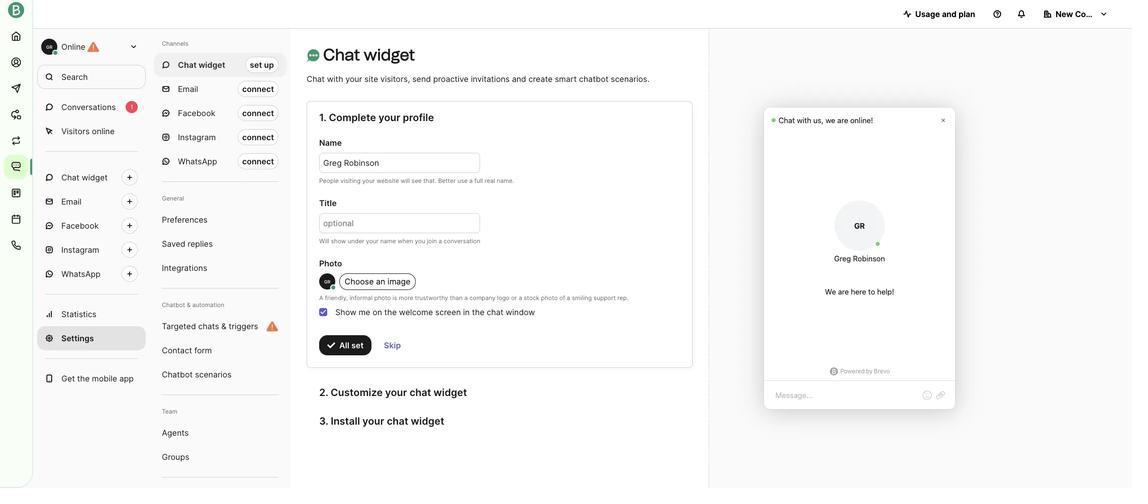 Task type: describe. For each thing, give the bounding box(es) containing it.
send
[[412, 74, 431, 84]]

0 vertical spatial chat
[[487, 307, 504, 317]]

visitors
[[61, 126, 90, 136]]

will
[[401, 177, 410, 185]]

plan
[[959, 9, 976, 19]]

customize
[[331, 387, 383, 399]]

a right of
[[567, 294, 571, 302]]

2. customize your chat widget
[[319, 387, 467, 399]]

1 vertical spatial and
[[512, 74, 526, 84]]

0 horizontal spatial chat widget
[[61, 173, 108, 183]]

logo
[[497, 294, 510, 302]]

all
[[339, 340, 349, 350]]

invitations
[[471, 74, 510, 84]]

chat down channels
[[178, 60, 197, 70]]

a left full
[[469, 177, 473, 185]]

settings
[[61, 333, 94, 343]]

search link
[[37, 65, 146, 89]]

automation
[[192, 301, 224, 309]]

chatbot scenarios link
[[154, 363, 287, 387]]

saved replies link
[[154, 232, 287, 256]]

create
[[529, 74, 553, 84]]

that.
[[424, 177, 437, 185]]

visitors online link
[[37, 119, 146, 143]]

all set
[[339, 340, 364, 350]]

name
[[380, 237, 396, 245]]

chatbot
[[579, 74, 609, 84]]

new
[[1056, 9, 1074, 19]]

facebook link
[[37, 214, 146, 238]]

targeted chats & triggers link
[[154, 314, 287, 338]]

integrations
[[162, 263, 207, 273]]

use
[[458, 177, 468, 185]]

0 horizontal spatial set
[[250, 60, 262, 70]]

image
[[388, 276, 411, 286]]

skip button
[[376, 335, 409, 355]]

will show under your name when you join a conversation
[[319, 237, 481, 245]]

saved replies
[[162, 239, 213, 249]]

full
[[475, 177, 483, 185]]

triggers
[[229, 321, 258, 331]]

connect for whatsapp
[[242, 156, 274, 166]]

your left name
[[366, 237, 379, 245]]

support
[[594, 294, 616, 302]]

chat with your site visitors, send proactive invitations and create smart chatbot scenarios.
[[307, 74, 650, 84]]

all set button
[[319, 335, 372, 355]]

1 photo from the left
[[374, 294, 391, 302]]

your for visiting
[[362, 177, 375, 185]]

0 horizontal spatial the
[[77, 374, 90, 384]]

Title text field
[[319, 213, 480, 233]]

me
[[359, 307, 370, 317]]

better
[[438, 177, 456, 185]]

1 horizontal spatial whatsapp
[[178, 156, 217, 166]]

rep.
[[618, 294, 629, 302]]

company
[[1076, 9, 1113, 19]]

show
[[335, 307, 357, 317]]

integrations link
[[154, 256, 287, 280]]

2 horizontal spatial chat widget
[[323, 45, 415, 64]]

welcome
[[399, 307, 433, 317]]

1 horizontal spatial instagram
[[178, 132, 216, 142]]

people visiting your website will see that. better use a full real name.
[[319, 177, 514, 185]]

conversation
[[444, 237, 481, 245]]

visiting
[[341, 177, 361, 185]]

scenarios.
[[611, 74, 650, 84]]

scenarios
[[195, 370, 232, 380]]

title
[[319, 198, 337, 208]]

get the mobile app link
[[37, 367, 146, 391]]

choose
[[345, 276, 374, 286]]

instagram link
[[37, 238, 146, 262]]

usage and plan
[[916, 9, 976, 19]]

up
[[264, 60, 274, 70]]

statistics link
[[37, 302, 146, 326]]

0 horizontal spatial facebook
[[61, 221, 99, 231]]

show
[[331, 237, 346, 245]]

a right or
[[519, 294, 522, 302]]

3.
[[319, 416, 328, 428]]

whatsapp link
[[37, 262, 146, 286]]

chatbot for chatbot & automation
[[162, 301, 185, 309]]

connect for email
[[242, 84, 274, 94]]

2 photo from the left
[[541, 294, 558, 302]]

more
[[399, 294, 413, 302]]

targeted chats & triggers
[[162, 321, 258, 331]]

1.
[[319, 112, 326, 124]]

general
[[162, 195, 184, 202]]

0 vertical spatial email
[[178, 84, 198, 94]]

contact form
[[162, 346, 212, 356]]

your for with
[[346, 74, 362, 84]]

name
[[319, 138, 342, 148]]

see
[[412, 177, 422, 185]]

email link
[[37, 190, 146, 214]]

a right than
[[465, 294, 468, 302]]

your for complete
[[379, 112, 401, 124]]

new company
[[1056, 9, 1113, 19]]

people
[[319, 177, 339, 185]]

real
[[485, 177, 495, 185]]

preferences
[[162, 215, 208, 225]]

chatbot & automation
[[162, 301, 224, 309]]



Task type: vqa. For each thing, say whether or not it's contained in the screenshot.
the to the middle
yes



Task type: locate. For each thing, give the bounding box(es) containing it.
chatbot down contact
[[162, 370, 193, 380]]

chat for 3. install your chat widget
[[387, 416, 409, 428]]

0 vertical spatial &
[[187, 301, 191, 309]]

chat
[[487, 307, 504, 317], [410, 387, 431, 399], [387, 416, 409, 428]]

visitors,
[[381, 74, 410, 84]]

connect for facebook
[[242, 108, 274, 118]]

stock
[[524, 294, 540, 302]]

connect for instagram
[[242, 132, 274, 142]]

new company button
[[1036, 4, 1116, 24]]

form
[[194, 346, 212, 356]]

chat up 3. install your chat widget
[[410, 387, 431, 399]]

1 horizontal spatial photo
[[541, 294, 558, 302]]

gr
[[46, 44, 52, 50], [324, 279, 331, 285]]

the right get
[[77, 374, 90, 384]]

gr up friendly, at bottom left
[[324, 279, 331, 285]]

skip
[[384, 340, 401, 350]]

0 vertical spatial set
[[250, 60, 262, 70]]

chat inside chat widget link
[[61, 173, 79, 183]]

0 vertical spatial chatbot
[[162, 301, 185, 309]]

saved
[[162, 239, 185, 249]]

when
[[398, 237, 413, 245]]

chat widget up site
[[323, 45, 415, 64]]

your right install
[[363, 416, 384, 428]]

your for install
[[363, 416, 384, 428]]

photo
[[319, 258, 342, 269]]

is
[[393, 294, 397, 302]]

whatsapp inside whatsapp link
[[61, 269, 101, 279]]

0 vertical spatial gr
[[46, 44, 52, 50]]

chat left with at the left
[[307, 74, 325, 84]]

and left create
[[512, 74, 526, 84]]

1 horizontal spatial facebook
[[178, 108, 215, 118]]

smart
[[555, 74, 577, 84]]

contact
[[162, 346, 192, 356]]

an
[[376, 276, 385, 286]]

1 connect from the top
[[242, 84, 274, 94]]

& left automation
[[187, 301, 191, 309]]

chat up email link
[[61, 173, 79, 183]]

chatbot for chatbot scenarios
[[162, 370, 193, 380]]

0 horizontal spatial chat
[[387, 416, 409, 428]]

set left 'up'
[[250, 60, 262, 70]]

online
[[61, 42, 85, 52]]

usage and plan button
[[896, 4, 984, 24]]

whatsapp down instagram link
[[61, 269, 101, 279]]

search
[[61, 72, 88, 82]]

1
[[130, 103, 133, 111]]

join
[[427, 237, 437, 245]]

0 vertical spatial and
[[942, 9, 957, 19]]

1 vertical spatial chatbot
[[162, 370, 193, 380]]

chats
[[198, 321, 219, 331]]

1 horizontal spatial email
[[178, 84, 198, 94]]

2 connect from the top
[[242, 108, 274, 118]]

1 horizontal spatial set
[[351, 340, 364, 350]]

on
[[373, 307, 382, 317]]

mobile
[[92, 374, 117, 384]]

0 vertical spatial instagram
[[178, 132, 216, 142]]

2 chatbot from the top
[[162, 370, 193, 380]]

and left plan on the top of page
[[942, 9, 957, 19]]

you
[[415, 237, 425, 245]]

email down chat widget link on the left of the page
[[61, 197, 82, 207]]

1 vertical spatial set
[[351, 340, 364, 350]]

chat widget down channels
[[178, 60, 225, 70]]

Name text field
[[319, 153, 480, 173]]

widget image
[[307, 49, 320, 62]]

usage
[[916, 9, 940, 19]]

email down channels
[[178, 84, 198, 94]]

screen
[[435, 307, 461, 317]]

widget
[[364, 45, 415, 64], [199, 60, 225, 70], [82, 173, 108, 183], [434, 387, 467, 399], [411, 416, 444, 428]]

your up 3. install your chat widget
[[385, 387, 407, 399]]

choose an image
[[345, 276, 411, 286]]

a right join
[[439, 237, 442, 245]]

or
[[511, 294, 517, 302]]

visitors online
[[61, 126, 115, 136]]

1 horizontal spatial gr
[[324, 279, 331, 285]]

2 vertical spatial chat
[[387, 416, 409, 428]]

0 horizontal spatial email
[[61, 197, 82, 207]]

online
[[92, 126, 115, 136]]

company
[[470, 294, 496, 302]]

your left profile
[[379, 112, 401, 124]]

name.
[[497, 177, 514, 185]]

replies
[[188, 239, 213, 249]]

1. complete your profile
[[319, 112, 434, 124]]

2 horizontal spatial the
[[472, 307, 485, 317]]

0 horizontal spatial instagram
[[61, 245, 99, 255]]

informal
[[350, 294, 373, 302]]

1 vertical spatial chat
[[410, 387, 431, 399]]

window
[[506, 307, 535, 317]]

the right in
[[472, 307, 485, 317]]

agents link
[[154, 421, 287, 445]]

show me on the welcome screen in the chat window
[[335, 307, 535, 317]]

set up
[[250, 60, 274, 70]]

under
[[348, 237, 364, 245]]

whatsapp
[[178, 156, 217, 166], [61, 269, 101, 279]]

1 chatbot from the top
[[162, 301, 185, 309]]

0 horizontal spatial &
[[187, 301, 191, 309]]

a
[[319, 294, 323, 302]]

1 vertical spatial &
[[221, 321, 227, 331]]

team
[[162, 408, 177, 415]]

0 horizontal spatial photo
[[374, 294, 391, 302]]

the right on on the bottom left of page
[[384, 307, 397, 317]]

groups link
[[154, 445, 287, 469]]

proactive
[[433, 74, 469, 84]]

whatsapp up general
[[178, 156, 217, 166]]

0 horizontal spatial whatsapp
[[61, 269, 101, 279]]

0 horizontal spatial and
[[512, 74, 526, 84]]

1 vertical spatial whatsapp
[[61, 269, 101, 279]]

preferences link
[[154, 208, 287, 232]]

&
[[187, 301, 191, 309], [221, 321, 227, 331]]

3 connect from the top
[[242, 132, 274, 142]]

settings link
[[37, 326, 146, 351]]

chat up with at the left
[[323, 45, 360, 64]]

trustworthy
[[415, 294, 448, 302]]

& right chats
[[221, 321, 227, 331]]

your for customize
[[385, 387, 407, 399]]

1 vertical spatial gr
[[324, 279, 331, 285]]

chat widget up email link
[[61, 173, 108, 183]]

get
[[61, 374, 75, 384]]

of
[[560, 294, 565, 302]]

1 horizontal spatial chat widget
[[178, 60, 225, 70]]

chat down logo
[[487, 307, 504, 317]]

3. install your chat widget
[[319, 416, 444, 428]]

your right visiting
[[362, 177, 375, 185]]

targeted
[[162, 321, 196, 331]]

chat for 2. customize your chat widget
[[410, 387, 431, 399]]

groups
[[162, 452, 189, 462]]

profile
[[403, 112, 434, 124]]

statistics
[[61, 309, 97, 319]]

a
[[469, 177, 473, 185], [439, 237, 442, 245], [465, 294, 468, 302], [519, 294, 522, 302], [567, 294, 571, 302]]

1 horizontal spatial and
[[942, 9, 957, 19]]

site
[[365, 74, 378, 84]]

chatbot up targeted
[[162, 301, 185, 309]]

chat widget link
[[37, 165, 146, 190]]

0 vertical spatial whatsapp
[[178, 156, 217, 166]]

will
[[319, 237, 329, 245]]

photo left of
[[541, 294, 558, 302]]

connect
[[242, 84, 274, 94], [242, 108, 274, 118], [242, 132, 274, 142], [242, 156, 274, 166]]

4 connect from the top
[[242, 156, 274, 166]]

2 horizontal spatial chat
[[487, 307, 504, 317]]

conversations
[[61, 102, 116, 112]]

smiling
[[572, 294, 592, 302]]

chatbot scenarios
[[162, 370, 232, 380]]

in
[[463, 307, 470, 317]]

0 horizontal spatial gr
[[46, 44, 52, 50]]

channels
[[162, 40, 188, 47]]

chat down 2. customize your chat widget
[[387, 416, 409, 428]]

install
[[331, 416, 360, 428]]

1 horizontal spatial &
[[221, 321, 227, 331]]

1 vertical spatial instagram
[[61, 245, 99, 255]]

1 vertical spatial facebook
[[61, 221, 99, 231]]

set right all
[[351, 340, 364, 350]]

with
[[327, 74, 343, 84]]

your left site
[[346, 74, 362, 84]]

gr left online at the left top of page
[[46, 44, 52, 50]]

1 vertical spatial email
[[61, 197, 82, 207]]

chatbot
[[162, 301, 185, 309], [162, 370, 193, 380]]

photo left is
[[374, 294, 391, 302]]

set
[[250, 60, 262, 70], [351, 340, 364, 350]]

1 horizontal spatial chat
[[410, 387, 431, 399]]

1 horizontal spatial the
[[384, 307, 397, 317]]

0 vertical spatial facebook
[[178, 108, 215, 118]]

and inside button
[[942, 9, 957, 19]]

set inside button
[[351, 340, 364, 350]]



